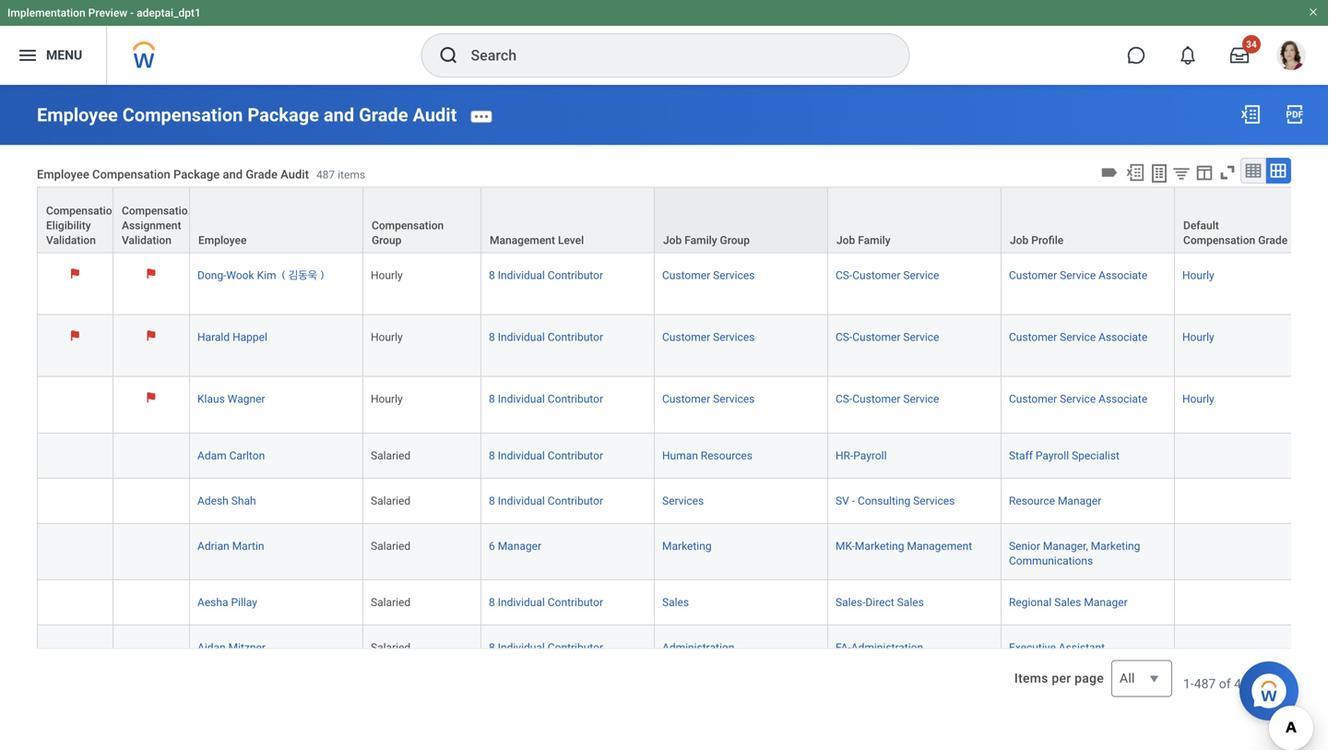 Task type: describe. For each thing, give the bounding box(es) containing it.
contributor for dong-wook kim （김동욱）
[[548, 269, 603, 282]]

cs-customer service for harald happel
[[836, 331, 940, 344]]

justify image
[[17, 44, 39, 66]]

management level button
[[482, 188, 654, 252]]

human
[[662, 449, 698, 462]]

1-487 of 487 items status
[[1184, 675, 1292, 693]]

8 individual contributor link for aidan mitzner
[[489, 638, 603, 654]]

mk-marketing management
[[836, 540, 973, 553]]

job profile column header
[[1002, 187, 1175, 254]]

individual for aidan mitzner
[[498, 641, 545, 654]]

services link
[[662, 491, 704, 507]]

and for employee compensation package and grade audit
[[324, 104, 354, 126]]

compensation group
[[372, 219, 444, 247]]

validation for assignment
[[122, 234, 172, 247]]

adam carlton
[[197, 449, 265, 462]]

salaried for adesh shah
[[371, 494, 411, 507]]

individual for harald happel
[[498, 331, 545, 344]]

fa-
[[836, 641, 851, 654]]

regional sales manager link
[[1009, 592, 1128, 609]]

cs-customer service for dong-wook kim （김동욱）
[[836, 269, 940, 282]]

3 customer services from the top
[[662, 393, 755, 406]]

salaried element for shah
[[371, 491, 411, 507]]

sales-
[[836, 596, 866, 609]]

select to filter grid data image
[[1172, 164, 1192, 183]]

grade inside default compensation grade
[[1259, 234, 1288, 247]]

wagner
[[228, 393, 265, 406]]

staff payroll specialist link
[[1009, 445, 1120, 462]]

1 customer service associate link from the top
[[1009, 265, 1148, 282]]

compensation inside default compensation grade
[[1184, 234, 1256, 247]]

close environment banner image
[[1308, 6, 1319, 18]]

3 contributor from the top
[[548, 393, 603, 406]]

mitzner
[[228, 641, 266, 654]]

adrian
[[197, 540, 229, 553]]

4 8 individual contributor link from the top
[[489, 445, 603, 462]]

salaried element for pillay
[[371, 592, 411, 609]]

marketing link
[[662, 536, 712, 553]]

wook
[[226, 269, 254, 282]]

family for job family group
[[685, 234, 717, 247]]

associate for 1st customer service associate "link" from the bottom
[[1099, 393, 1148, 406]]

cs-customer service link for dong-wook kim （김동욱）
[[836, 265, 940, 282]]

human resources link
[[662, 445, 753, 462]]

hourly element for harald happel
[[371, 327, 403, 344]]

adam carlton link
[[197, 445, 265, 462]]

mk-marketing management link
[[836, 536, 973, 553]]

executive assistant
[[1009, 641, 1105, 654]]

8 individual contributor link for adesh shah
[[489, 491, 603, 507]]

notifications large image
[[1179, 46, 1198, 65]]

1 horizontal spatial 487
[[1195, 676, 1216, 691]]

grade for employee compensation package and grade audit
[[359, 104, 408, 126]]

level
[[558, 234, 584, 247]]

1 marketing from the left
[[662, 540, 712, 553]]

3 cs-customer service from the top
[[836, 393, 940, 406]]

senior manager, marketing communications
[[1009, 540, 1141, 567]]

manager inside regional sales manager link
[[1084, 596, 1128, 609]]

hr-payroll link
[[836, 445, 887, 462]]

job for job family group
[[663, 234, 682, 247]]

eligibility
[[46, 219, 91, 232]]

cs-customer service link for harald happel
[[836, 327, 940, 344]]

assistant
[[1059, 641, 1105, 654]]

salaried for aidan mitzner
[[371, 641, 411, 654]]

row containing adrian martin
[[37, 524, 1329, 580]]

employee compensation package and grade audit 487 items
[[37, 168, 365, 181]]

（김동욱）
[[279, 269, 327, 282]]

compensation inside compensation eligibility validation popup button
[[46, 204, 118, 217]]

compensation eligibility validation
[[46, 204, 118, 247]]

job profile
[[1010, 234, 1064, 247]]

human resources
[[662, 449, 753, 462]]

regional
[[1009, 596, 1052, 609]]

8 individual contributor for dong-wook kim （김동욱）
[[489, 269, 603, 282]]

dong-
[[197, 269, 226, 282]]

kim
[[257, 269, 276, 282]]

2 sales from the left
[[897, 596, 924, 609]]

job family button
[[829, 188, 1001, 252]]

2 group from the left
[[720, 234, 750, 247]]

job for job profile
[[1010, 234, 1029, 247]]

sales link
[[662, 592, 689, 609]]

8 individual contributor for aesha pillay
[[489, 596, 603, 609]]

martin
[[232, 540, 264, 553]]

contributor for aidan mitzner
[[548, 641, 603, 654]]

items inside status
[[1260, 676, 1292, 691]]

executive
[[1009, 641, 1056, 654]]

assignment
[[122, 219, 181, 232]]

row containing dong-wook kim （김동욱）
[[37, 253, 1329, 315]]

package for employee compensation package and grade audit 487 items
[[173, 168, 220, 181]]

items inside employee compensation package and grade audit 487 items
[[338, 168, 365, 181]]

compensation assignment validation column header
[[113, 187, 194, 254]]

implementation
[[7, 6, 86, 19]]

senior
[[1009, 540, 1041, 553]]

hr-payroll
[[836, 449, 887, 462]]

payroll for hr-
[[854, 449, 887, 462]]

associate for 2nd customer service associate "link" from the top
[[1099, 331, 1148, 344]]

customer services link for harald happel
[[662, 327, 755, 344]]

1-487 of 487 items
[[1184, 676, 1292, 691]]

compensation group column header
[[364, 187, 482, 254]]

pillay
[[231, 596, 257, 609]]

happel
[[233, 331, 267, 344]]

staff
[[1009, 449, 1033, 462]]

tag image
[[1100, 163, 1120, 183]]

compensation inside compensation assignment validation "popup button"
[[122, 204, 194, 217]]

3 customer service associate link from the top
[[1009, 389, 1148, 406]]

management level column header
[[482, 187, 655, 254]]

adesh
[[197, 494, 229, 507]]

communications
[[1009, 555, 1093, 567]]

manager for resource manager
[[1058, 494, 1102, 507]]

3 customer services link from the top
[[662, 389, 755, 406]]

hr-
[[836, 449, 854, 462]]

associate for 1st customer service associate "link" from the top
[[1099, 269, 1148, 282]]

job family group column header
[[655, 187, 829, 254]]

payroll for staff
[[1036, 449, 1069, 462]]

fa-administration link
[[836, 638, 924, 654]]

sv - consulting services
[[836, 494, 955, 507]]

aesha pillay link
[[197, 592, 257, 609]]

row containing aidan mitzner
[[37, 626, 1329, 671]]

salaried element for martin
[[371, 536, 411, 553]]

customer services for harald happel
[[662, 331, 755, 344]]

salaried for adrian martin
[[371, 540, 411, 553]]

implementation preview -   adeptai_dpt1
[[7, 6, 201, 19]]

individual for adesh shah
[[498, 494, 545, 507]]

klaus wagner
[[197, 393, 265, 406]]

- inside menu banner
[[130, 6, 134, 19]]

dong-wook kim （김동욱）
[[197, 269, 327, 282]]

job family group
[[663, 234, 750, 247]]

employee compensation package and grade audit link
[[37, 104, 457, 126]]

direct
[[866, 596, 895, 609]]

individual for aesha pillay
[[498, 596, 545, 609]]

3 hourly element from the top
[[371, 389, 403, 406]]

aidan mitzner link
[[197, 638, 266, 654]]

aesha pillay
[[197, 596, 257, 609]]

3 8 individual contributor from the top
[[489, 393, 603, 406]]

3 individual from the top
[[498, 393, 545, 406]]

services for customer services link corresponding to harald happel
[[713, 331, 755, 344]]

8 individual contributor for adesh shah
[[489, 494, 603, 507]]

1 horizontal spatial management
[[907, 540, 973, 553]]

compensation assignment validation
[[122, 204, 194, 247]]

default compensation grade
[[1184, 219, 1288, 247]]

job family
[[837, 234, 891, 247]]

klaus
[[197, 393, 225, 406]]

package for employee compensation package and grade audit
[[248, 104, 319, 126]]

contributor for adesh shah
[[548, 494, 603, 507]]

staff payroll specialist
[[1009, 449, 1120, 462]]

toolbar inside employee compensation package and grade audit main content
[[1097, 158, 1292, 187]]

8 individual contributor for aidan mitzner
[[489, 641, 603, 654]]

group inside compensation group
[[372, 234, 402, 247]]

carlton
[[229, 449, 265, 462]]

compensation eligibility validation button
[[38, 188, 118, 252]]

6 manager link
[[489, 536, 542, 553]]

row containing aesha pillay
[[37, 580, 1329, 626]]

job for job family
[[837, 234, 856, 247]]

menu banner
[[0, 0, 1329, 85]]

4 8 individual contributor from the top
[[489, 449, 603, 462]]

aesha
[[197, 596, 228, 609]]

of
[[1220, 676, 1231, 691]]

audit for employee compensation package and grade audit 487 items
[[281, 168, 309, 181]]

services for 3rd customer services link
[[713, 393, 755, 406]]

resource manager
[[1009, 494, 1102, 507]]

adesh shah link
[[197, 491, 256, 507]]

aidan mitzner
[[197, 641, 266, 654]]

salaried element for mitzner
[[371, 638, 411, 654]]

row containing compensation eligibility validation
[[37, 187, 1329, 254]]

marketing inside senior manager, marketing communications
[[1091, 540, 1141, 553]]

preview
[[88, 6, 127, 19]]

6 manager
[[489, 540, 542, 553]]



Task type: locate. For each thing, give the bounding box(es) containing it.
2 vertical spatial cs-customer service
[[836, 393, 940, 406]]

services inside sv - consulting services link
[[914, 494, 955, 507]]

0 vertical spatial management
[[490, 234, 555, 247]]

row containing klaus wagner
[[37, 377, 1329, 433]]

expand table image
[[1270, 162, 1288, 180]]

1 horizontal spatial administration
[[851, 641, 924, 654]]

0 horizontal spatial audit
[[281, 168, 309, 181]]

sales right regional
[[1055, 596, 1082, 609]]

payroll right the staff
[[1036, 449, 1069, 462]]

click to view/edit grid preferences image
[[1195, 163, 1215, 183]]

1 customer services link from the top
[[662, 265, 755, 282]]

dong-wook kim （김동욱） link
[[197, 265, 327, 282]]

employee inside popup button
[[198, 234, 247, 247]]

2 job from the left
[[837, 234, 856, 247]]

3 row from the top
[[37, 315, 1329, 377]]

executive assistant link
[[1009, 638, 1105, 654]]

0 vertical spatial customer services
[[662, 269, 755, 282]]

1 horizontal spatial payroll
[[1036, 449, 1069, 462]]

resources
[[701, 449, 753, 462]]

1 vertical spatial cs-customer service link
[[836, 327, 940, 344]]

0 vertical spatial cs-
[[836, 269, 853, 282]]

6 8 from the top
[[489, 596, 495, 609]]

page
[[1075, 671, 1104, 686]]

3 marketing from the left
[[1091, 540, 1141, 553]]

1 salaried from the top
[[371, 449, 411, 462]]

row containing adesh shah
[[37, 479, 1329, 524]]

8 for harald happel
[[489, 331, 495, 344]]

1 vertical spatial customer services
[[662, 331, 755, 344]]

row containing adam carlton
[[37, 433, 1329, 479]]

6 individual from the top
[[498, 596, 545, 609]]

Search Workday  search field
[[471, 35, 871, 76]]

row
[[37, 187, 1329, 254], [37, 253, 1329, 315], [37, 315, 1329, 377], [37, 377, 1329, 433], [37, 433, 1329, 479], [37, 479, 1329, 524], [37, 524, 1329, 580], [37, 580, 1329, 626], [37, 626, 1329, 671]]

0 vertical spatial cs-customer service link
[[836, 265, 940, 282]]

2 salaried from the top
[[371, 494, 411, 507]]

4 salaried element from the top
[[371, 592, 411, 609]]

customer service associate for 1st customer service associate "link" from the bottom
[[1009, 393, 1148, 406]]

1 vertical spatial package
[[173, 168, 220, 181]]

487 right of
[[1235, 676, 1256, 691]]

4 row from the top
[[37, 377, 1329, 433]]

1 vertical spatial items
[[1260, 676, 1292, 691]]

1 vertical spatial employee
[[37, 168, 89, 181]]

administration down sales link
[[662, 641, 735, 654]]

5 8 individual contributor from the top
[[489, 494, 603, 507]]

0 vertical spatial customer service associate link
[[1009, 265, 1148, 282]]

1 hourly element from the top
[[371, 265, 403, 282]]

3 8 individual contributor link from the top
[[489, 389, 603, 406]]

adrian martin link
[[197, 536, 264, 553]]

grade
[[359, 104, 408, 126], [246, 168, 278, 181], [1259, 234, 1288, 247]]

view printable version (pdf) image
[[1284, 103, 1307, 125]]

0 horizontal spatial items
[[338, 168, 365, 181]]

service
[[904, 269, 940, 282], [1060, 269, 1096, 282], [904, 331, 940, 344], [1060, 331, 1096, 344], [904, 393, 940, 406], [1060, 393, 1096, 406]]

family for job family
[[858, 234, 891, 247]]

0 horizontal spatial sales
[[662, 596, 689, 609]]

0 vertical spatial audit
[[413, 104, 457, 126]]

inbox large image
[[1231, 46, 1249, 65]]

3 customer service associate from the top
[[1009, 393, 1148, 406]]

2 vertical spatial manager
[[1084, 596, 1128, 609]]

0 horizontal spatial marketing
[[662, 540, 712, 553]]

1 hourly link from the top
[[1183, 265, 1215, 282]]

hourly link for harald happel
[[1183, 327, 1215, 344]]

validation inside the compensation eligibility validation
[[46, 234, 96, 247]]

1 horizontal spatial audit
[[413, 104, 457, 126]]

487 inside employee compensation package and grade audit 487 items
[[316, 168, 335, 181]]

2 cs- from the top
[[836, 331, 853, 344]]

8 for dong-wook kim （김동욱）
[[489, 269, 495, 282]]

cs-
[[836, 269, 853, 282], [836, 331, 853, 344], [836, 393, 853, 406]]

job profile button
[[1002, 188, 1175, 252]]

hourly element
[[371, 265, 403, 282], [371, 327, 403, 344], [371, 389, 403, 406]]

cs- for harald happel
[[836, 331, 853, 344]]

2 validation from the left
[[122, 234, 172, 247]]

2 customer service associate from the top
[[1009, 331, 1148, 344]]

management inside popup button
[[490, 234, 555, 247]]

8 individual contributor link
[[489, 265, 603, 282], [489, 327, 603, 344], [489, 389, 603, 406], [489, 445, 603, 462], [489, 491, 603, 507], [489, 592, 603, 609], [489, 638, 603, 654]]

customer service associate for 1st customer service associate "link" from the top
[[1009, 269, 1148, 282]]

1 vertical spatial and
[[223, 168, 243, 181]]

employee up compensation eligibility validation popup button in the left of the page
[[37, 168, 89, 181]]

adrian martin
[[197, 540, 264, 553]]

group
[[372, 234, 402, 247], [720, 234, 750, 247]]

salaried for aesha pillay
[[371, 596, 411, 609]]

sales-direct sales
[[836, 596, 924, 609]]

2 salaried element from the top
[[371, 491, 411, 507]]

export to excel image
[[1240, 103, 1262, 125]]

1 row from the top
[[37, 187, 1329, 254]]

compensation eligibility validation column header
[[37, 187, 118, 254]]

employee for employee compensation package and grade audit
[[37, 104, 118, 126]]

2 individual from the top
[[498, 331, 545, 344]]

3 salaried from the top
[[371, 540, 411, 553]]

1 validation from the left
[[46, 234, 96, 247]]

487 up employee column header on the top of the page
[[316, 168, 335, 181]]

5 salaried from the top
[[371, 641, 411, 654]]

1 family from the left
[[685, 234, 717, 247]]

resource
[[1009, 494, 1056, 507]]

1 sales from the left
[[662, 596, 689, 609]]

2 horizontal spatial job
[[1010, 234, 1029, 247]]

compensation inside compensation group popup button
[[372, 219, 444, 232]]

1 vertical spatial associate
[[1099, 331, 1148, 344]]

harald happel link
[[197, 327, 267, 344]]

payroll up consulting
[[854, 449, 887, 462]]

0 horizontal spatial 487
[[316, 168, 335, 181]]

- right sv
[[852, 494, 855, 507]]

5 8 individual contributor link from the top
[[489, 491, 603, 507]]

employee compensation package and grade audit
[[37, 104, 457, 126]]

1 horizontal spatial package
[[248, 104, 319, 126]]

2 vertical spatial cs-customer service link
[[836, 389, 940, 406]]

2 vertical spatial cs-
[[836, 393, 853, 406]]

manager inside 6 manager link
[[498, 540, 542, 553]]

4 salaried from the top
[[371, 596, 411, 609]]

1 individual from the top
[[498, 269, 545, 282]]

1 horizontal spatial and
[[324, 104, 354, 126]]

1 vertical spatial customer service associate
[[1009, 331, 1148, 344]]

7 8 individual contributor link from the top
[[489, 638, 603, 654]]

validation down eligibility
[[46, 234, 96, 247]]

job family column header
[[829, 187, 1002, 254]]

per
[[1052, 671, 1072, 686]]

0 vertical spatial manager
[[1058, 494, 1102, 507]]

employee compensation package and grade audit main content
[[0, 85, 1329, 750]]

items up compensation group popup button
[[338, 168, 365, 181]]

3 associate from the top
[[1099, 393, 1148, 406]]

1 cs-customer service link from the top
[[836, 265, 940, 282]]

management left level on the top left of page
[[490, 234, 555, 247]]

0 horizontal spatial family
[[685, 234, 717, 247]]

0 vertical spatial customer service associate
[[1009, 269, 1148, 282]]

34
[[1247, 39, 1257, 50]]

3 sales from the left
[[1055, 596, 1082, 609]]

1 8 individual contributor from the top
[[489, 269, 603, 282]]

validation
[[46, 234, 96, 247], [122, 234, 172, 247]]

grade for employee compensation package and grade audit 487 items
[[246, 168, 278, 181]]

1 job from the left
[[663, 234, 682, 247]]

1 salaried element from the top
[[371, 445, 411, 462]]

1 vertical spatial grade
[[246, 168, 278, 181]]

job
[[663, 234, 682, 247], [837, 234, 856, 247], [1010, 234, 1029, 247]]

audit for employee compensation package and grade audit
[[413, 104, 457, 126]]

marketing
[[662, 540, 712, 553], [855, 540, 905, 553], [1091, 540, 1141, 553]]

- right preview
[[130, 6, 134, 19]]

customer services link
[[662, 265, 755, 282], [662, 327, 755, 344], [662, 389, 755, 406]]

customer service associate
[[1009, 269, 1148, 282], [1009, 331, 1148, 344], [1009, 393, 1148, 406]]

compensation
[[123, 104, 243, 126], [92, 168, 171, 181], [46, 204, 118, 217], [122, 204, 194, 217], [372, 219, 444, 232], [1184, 234, 1256, 247]]

marketing down the services link
[[662, 540, 712, 553]]

services for customer services link for dong-wook kim （김동욱）
[[713, 269, 755, 282]]

validation for eligibility
[[46, 234, 96, 247]]

hourly link
[[1183, 265, 1215, 282], [1183, 327, 1215, 344], [1183, 389, 1215, 406]]

8 individual contributor for harald happel
[[489, 331, 603, 344]]

6 row from the top
[[37, 479, 1329, 524]]

1 vertical spatial manager
[[498, 540, 542, 553]]

manager right "6"
[[498, 540, 542, 553]]

aidan
[[197, 641, 226, 654]]

7 8 from the top
[[489, 641, 495, 654]]

sales up "administration" link on the bottom of the page
[[662, 596, 689, 609]]

1 associate from the top
[[1099, 269, 1148, 282]]

contributor
[[548, 269, 603, 282], [548, 331, 603, 344], [548, 393, 603, 406], [548, 449, 603, 462], [548, 494, 603, 507], [548, 596, 603, 609], [548, 641, 603, 654]]

profile logan mcneil image
[[1277, 41, 1307, 74]]

5 salaried element from the top
[[371, 638, 411, 654]]

default compensation grade button
[[1175, 188, 1302, 252]]

487 left of
[[1195, 676, 1216, 691]]

2 8 from the top
[[489, 331, 495, 344]]

6 8 individual contributor from the top
[[489, 596, 603, 609]]

cs- for dong-wook kim （김동욱）
[[836, 269, 853, 282]]

validation down assignment
[[122, 234, 172, 247]]

1 cs-customer service from the top
[[836, 269, 940, 282]]

sales-direct sales link
[[836, 592, 924, 609]]

0 vertical spatial items
[[338, 168, 365, 181]]

8 individual contributor link for aesha pillay
[[489, 592, 603, 609]]

1 horizontal spatial group
[[720, 234, 750, 247]]

1 group from the left
[[372, 234, 402, 247]]

2 vertical spatial grade
[[1259, 234, 1288, 247]]

employee for employee compensation package and grade audit 487 items
[[37, 168, 89, 181]]

payroll
[[854, 449, 887, 462], [1036, 449, 1069, 462]]

1 vertical spatial hourly element
[[371, 327, 403, 344]]

1 vertical spatial cs-customer service
[[836, 331, 940, 344]]

1-
[[1184, 676, 1195, 691]]

2 vertical spatial hourly element
[[371, 389, 403, 406]]

sv
[[836, 494, 850, 507]]

sv - consulting services link
[[836, 491, 955, 507]]

validation inside compensation assignment validation
[[122, 234, 172, 247]]

items per page
[[1015, 671, 1104, 686]]

profile
[[1032, 234, 1064, 247]]

5 contributor from the top
[[548, 494, 603, 507]]

job family group button
[[655, 188, 828, 252]]

1 vertical spatial customer service associate link
[[1009, 327, 1148, 344]]

2 cs-customer service link from the top
[[836, 327, 940, 344]]

0 horizontal spatial administration
[[662, 641, 735, 654]]

2 vertical spatial associate
[[1099, 393, 1148, 406]]

0 vertical spatial grade
[[359, 104, 408, 126]]

1 horizontal spatial -
[[852, 494, 855, 507]]

2 horizontal spatial marketing
[[1091, 540, 1141, 553]]

8
[[489, 269, 495, 282], [489, 331, 495, 344], [489, 393, 495, 406], [489, 449, 495, 462], [489, 494, 495, 507], [489, 596, 495, 609], [489, 641, 495, 654]]

manager up assistant
[[1084, 596, 1128, 609]]

0 horizontal spatial grade
[[246, 168, 278, 181]]

management down sv - consulting services
[[907, 540, 973, 553]]

fullscreen image
[[1218, 163, 1238, 183]]

search image
[[438, 44, 460, 66]]

7 8 individual contributor from the top
[[489, 641, 603, 654]]

marketing down consulting
[[855, 540, 905, 553]]

2 contributor from the top
[[548, 331, 603, 344]]

8 for aidan mitzner
[[489, 641, 495, 654]]

table image
[[1245, 162, 1263, 180]]

regional sales manager
[[1009, 596, 1128, 609]]

2 horizontal spatial grade
[[1259, 234, 1288, 247]]

5 individual from the top
[[498, 494, 545, 507]]

and for employee compensation package and grade audit 487 items
[[223, 168, 243, 181]]

2 vertical spatial customer services
[[662, 393, 755, 406]]

1 vertical spatial hourly link
[[1183, 327, 1215, 344]]

employee column header
[[190, 187, 364, 254]]

8 individual contributor link for harald happel
[[489, 327, 603, 344]]

customer services for dong-wook kim （김동욱）
[[662, 269, 755, 282]]

0 vertical spatial and
[[324, 104, 354, 126]]

administration link
[[662, 638, 735, 654]]

0 vertical spatial employee
[[37, 104, 118, 126]]

resource manager link
[[1009, 491, 1102, 507]]

7 contributor from the top
[[548, 641, 603, 654]]

0 vertical spatial -
[[130, 6, 134, 19]]

package
[[248, 104, 319, 126], [173, 168, 220, 181]]

individual for dong-wook kim （김동욱）
[[498, 269, 545, 282]]

menu button
[[0, 26, 106, 85]]

3 job from the left
[[1010, 234, 1029, 247]]

sales right direct
[[897, 596, 924, 609]]

family
[[685, 234, 717, 247], [858, 234, 891, 247]]

compensation group button
[[364, 188, 481, 252]]

0 horizontal spatial package
[[173, 168, 220, 181]]

2 vertical spatial hourly link
[[1183, 389, 1215, 406]]

0 horizontal spatial job
[[663, 234, 682, 247]]

4 individual from the top
[[498, 449, 545, 462]]

employee up dong-
[[198, 234, 247, 247]]

menu
[[46, 48, 82, 63]]

- inside employee compensation package and grade audit main content
[[852, 494, 855, 507]]

2 hourly element from the top
[[371, 327, 403, 344]]

cell
[[37, 377, 113, 433], [37, 433, 113, 479], [113, 433, 190, 479], [37, 479, 113, 524], [113, 479, 190, 524], [1175, 479, 1303, 524], [37, 524, 113, 580], [113, 524, 190, 580], [37, 580, 113, 626], [113, 580, 190, 626], [1175, 580, 1303, 626], [37, 626, 113, 671], [113, 626, 190, 671]]

2 payroll from the left
[[1036, 449, 1069, 462]]

2 vertical spatial customer services link
[[662, 389, 755, 406]]

employee for employee
[[198, 234, 247, 247]]

1 vertical spatial customer services link
[[662, 327, 755, 344]]

8 for adesh shah
[[489, 494, 495, 507]]

5 8 from the top
[[489, 494, 495, 507]]

employee down menu
[[37, 104, 118, 126]]

2 marketing from the left
[[855, 540, 905, 553]]

8 individual contributor link for dong-wook kim （김동욱）
[[489, 265, 603, 282]]

2 vertical spatial customer service associate
[[1009, 393, 1148, 406]]

0 vertical spatial cs-customer service
[[836, 269, 940, 282]]

1 horizontal spatial items
[[1260, 676, 1292, 691]]

0 vertical spatial associate
[[1099, 269, 1148, 282]]

1 vertical spatial audit
[[281, 168, 309, 181]]

hourly link for dong-wook kim （김동욱）
[[1183, 265, 1215, 282]]

1 horizontal spatial job
[[837, 234, 856, 247]]

-
[[130, 6, 134, 19], [852, 494, 855, 507]]

shah
[[231, 494, 256, 507]]

0 vertical spatial package
[[248, 104, 319, 126]]

3 salaried element from the top
[[371, 536, 411, 553]]

2 cs-customer service from the top
[[836, 331, 940, 344]]

0 horizontal spatial management
[[490, 234, 555, 247]]

1 horizontal spatial marketing
[[855, 540, 905, 553]]

1 contributor from the top
[[548, 269, 603, 282]]

1 payroll from the left
[[854, 449, 887, 462]]

harald happel
[[197, 331, 267, 344]]

0 horizontal spatial validation
[[46, 234, 96, 247]]

2 hourly link from the top
[[1183, 327, 1215, 344]]

items
[[1015, 671, 1049, 686]]

2 8 individual contributor link from the top
[[489, 327, 603, 344]]

0 vertical spatial hourly element
[[371, 265, 403, 282]]

manager for 6 manager
[[498, 540, 542, 553]]

6 contributor from the top
[[548, 596, 603, 609]]

3 8 from the top
[[489, 393, 495, 406]]

audit down search icon
[[413, 104, 457, 126]]

2 horizontal spatial sales
[[1055, 596, 1082, 609]]

items per page element
[[1012, 649, 1173, 708]]

2 administration from the left
[[851, 641, 924, 654]]

1 vertical spatial -
[[852, 494, 855, 507]]

7 row from the top
[[37, 524, 1329, 580]]

1 vertical spatial management
[[907, 540, 973, 553]]

items right of
[[1260, 676, 1292, 691]]

2 row from the top
[[37, 253, 1329, 315]]

2 vertical spatial customer service associate link
[[1009, 389, 1148, 406]]

2 customer service associate link from the top
[[1009, 327, 1148, 344]]

1 vertical spatial cs-
[[836, 331, 853, 344]]

0 horizontal spatial payroll
[[854, 449, 887, 462]]

manager inside resource manager link
[[1058, 494, 1102, 507]]

administration
[[662, 641, 735, 654], [851, 641, 924, 654]]

2 vertical spatial employee
[[198, 234, 247, 247]]

1 horizontal spatial sales
[[897, 596, 924, 609]]

contributor for harald happel
[[548, 331, 603, 344]]

export to worksheets image
[[1149, 163, 1171, 185]]

8 for aesha pillay
[[489, 596, 495, 609]]

manager up manager,
[[1058, 494, 1102, 507]]

0 horizontal spatial and
[[223, 168, 243, 181]]

1 horizontal spatial grade
[[359, 104, 408, 126]]

3 hourly link from the top
[[1183, 389, 1215, 406]]

5 row from the top
[[37, 433, 1329, 479]]

4 8 from the top
[[489, 449, 495, 462]]

1 horizontal spatial validation
[[122, 234, 172, 247]]

associate
[[1099, 269, 1148, 282], [1099, 331, 1148, 344], [1099, 393, 1148, 406]]

1 administration from the left
[[662, 641, 735, 654]]

adam
[[197, 449, 227, 462]]

administration down direct
[[851, 641, 924, 654]]

3 cs- from the top
[[836, 393, 853, 406]]

3 cs-customer service link from the top
[[836, 389, 940, 406]]

services
[[713, 269, 755, 282], [713, 331, 755, 344], [713, 393, 755, 406], [662, 494, 704, 507], [914, 494, 955, 507]]

customer services
[[662, 269, 755, 282], [662, 331, 755, 344], [662, 393, 755, 406]]

hourly element for dong-wook kim （김동욱）
[[371, 265, 403, 282]]

individual
[[498, 269, 545, 282], [498, 331, 545, 344], [498, 393, 545, 406], [498, 449, 545, 462], [498, 494, 545, 507], [498, 596, 545, 609], [498, 641, 545, 654]]

cs-customer service link
[[836, 265, 940, 282], [836, 327, 940, 344], [836, 389, 940, 406]]

0 horizontal spatial group
[[372, 234, 402, 247]]

2 horizontal spatial 487
[[1235, 676, 1256, 691]]

2 associate from the top
[[1099, 331, 1148, 344]]

customer service associate for 2nd customer service associate "link" from the top
[[1009, 331, 1148, 344]]

9 row from the top
[[37, 626, 1329, 671]]

8 row from the top
[[37, 580, 1329, 626]]

2 8 individual contributor from the top
[[489, 331, 603, 344]]

customer services link for dong-wook kim （김동욱）
[[662, 265, 755, 282]]

audit up employee popup button
[[281, 168, 309, 181]]

2 family from the left
[[858, 234, 891, 247]]

default
[[1184, 219, 1220, 232]]

1 horizontal spatial family
[[858, 234, 891, 247]]

6 8 individual contributor link from the top
[[489, 592, 603, 609]]

consulting
[[858, 494, 911, 507]]

4 contributor from the top
[[548, 449, 603, 462]]

7 individual from the top
[[498, 641, 545, 654]]

compensation assignment validation button
[[113, 188, 194, 252]]

1 cs- from the top
[[836, 269, 853, 282]]

0 horizontal spatial -
[[130, 6, 134, 19]]

0 vertical spatial hourly link
[[1183, 265, 1215, 282]]

employee
[[37, 104, 118, 126], [37, 168, 89, 181], [198, 234, 247, 247]]

2 customer services link from the top
[[662, 327, 755, 344]]

2 customer services from the top
[[662, 331, 755, 344]]

adesh shah
[[197, 494, 256, 507]]

manager,
[[1043, 540, 1089, 553]]

marketing right manager,
[[1091, 540, 1141, 553]]

34 button
[[1220, 35, 1261, 76]]

1 8 from the top
[[489, 269, 495, 282]]

adeptai_dpt1
[[137, 6, 201, 19]]

salaried element
[[371, 445, 411, 462], [371, 491, 411, 507], [371, 536, 411, 553], [371, 592, 411, 609], [371, 638, 411, 654]]

0 vertical spatial customer services link
[[662, 265, 755, 282]]

1 8 individual contributor link from the top
[[489, 265, 603, 282]]

toolbar
[[1097, 158, 1292, 187]]

row containing harald happel
[[37, 315, 1329, 377]]

sales
[[662, 596, 689, 609], [897, 596, 924, 609], [1055, 596, 1082, 609]]

contributor for aesha pillay
[[548, 596, 603, 609]]

export to excel image
[[1126, 163, 1146, 183]]



Task type: vqa. For each thing, say whether or not it's contained in the screenshot.
transformation import image
no



